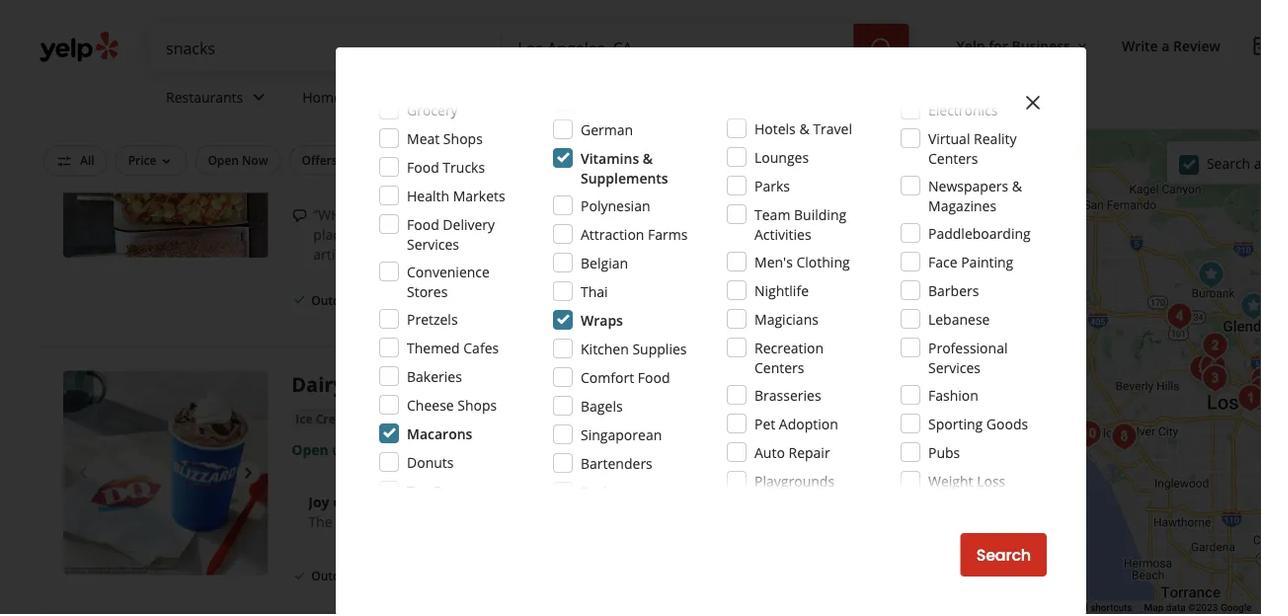 Task type: locate. For each thing, give the bounding box(es) containing it.
free wi-fi button
[[515, 145, 597, 175]]

1 seating from the top
[[363, 292, 405, 308]]

1 vertical spatial ice
[[296, 410, 313, 427]]

centers inside weight loss centers
[[928, 491, 978, 510]]

1 ice cream & frozen yogurt from the top
[[296, 118, 452, 134]]

dogs up outdoor seating button
[[644, 118, 672, 134]]

16 chevron down v2 image
[[1075, 38, 1090, 54]]

0 horizontal spatial treat
[[525, 512, 559, 531]]

2 24 chevron down v2 image from the left
[[402, 85, 425, 109]]

1 vertical spatial ice cream & frozen yogurt button
[[292, 409, 456, 429]]

centers down weight
[[928, 491, 978, 510]]

0 vertical spatial seating
[[363, 292, 405, 308]]

24 chevron down v2 image down juicy
[[402, 85, 425, 109]]

delivery for offers delivery
[[340, 152, 387, 168]]

2 next image from the top
[[236, 461, 260, 485]]

pm for hotdog
[[404, 147, 424, 166]]

ice cream & frozen yogurt link up 10:00
[[292, 116, 456, 136]]

24 chevron down v2 image inside home services link
[[402, 85, 425, 109]]

auto inside business categories element
[[457, 88, 487, 106]]

shops up reservations
[[443, 129, 483, 148]]

0 vertical spatial ice cream & frozen yogurt
[[296, 118, 452, 134]]

2 frozen from the top
[[369, 410, 409, 427]]

0 horizontal spatial 16 checkmark v2 image
[[292, 292, 307, 308]]

ice down home
[[296, 118, 313, 134]]

pretzels
[[407, 310, 458, 328]]

2 16 checkmark v2 image from the left
[[420, 292, 436, 308]]

magicians
[[755, 310, 819, 328]]

the
[[415, 225, 436, 244]]

auto for auto services
[[457, 88, 487, 106]]

virtual reality centers
[[928, 129, 1017, 167]]

map region
[[840, 0, 1261, 614]]

search image
[[870, 37, 893, 60]]

paddleboarding
[[928, 224, 1031, 242]]

2 ice cream & frozen yogurt from the top
[[296, 410, 452, 427]]

delivery down convenience
[[440, 292, 487, 308]]

centers down virtual
[[928, 149, 978, 167]]

cream up open until 8:00 pm
[[316, 410, 354, 427]]

cream down 4.6 star rating image at the top left
[[316, 118, 354, 134]]

0 vertical spatial shops
[[443, 129, 483, 148]]

2 until from the top
[[332, 440, 361, 459]]

"where
[[313, 205, 365, 224]]

2 yogurt from the top
[[412, 410, 452, 427]]

stores
[[407, 282, 448, 301]]

slightly
[[586, 205, 631, 224]]

until up grab-and-go
[[332, 147, 361, 166]]

yogurt
[[412, 118, 452, 134], [412, 410, 452, 427]]

1 vertical spatial food
[[407, 215, 439, 234]]

2 vertical spatial centers
[[928, 491, 978, 510]]

goods
[[987, 414, 1028, 433]]

0 vertical spatial search
[[1207, 154, 1251, 173]]

0 vertical spatial outdoor
[[618, 152, 666, 168]]

0 vertical spatial centers
[[928, 149, 978, 167]]

too
[[585, 225, 607, 244]]

frozen up 8:00
[[369, 410, 409, 427]]

open inside button
[[208, 152, 239, 168]]

search for search a
[[1207, 154, 1251, 173]]

0 horizontal spatial hot
[[389, 512, 412, 531]]

0 vertical spatial yogurt
[[412, 118, 452, 134]]

1 vertical spatial auto
[[755, 443, 785, 462]]

24 chevron down v2 image
[[247, 85, 271, 109], [402, 85, 425, 109]]

0 vertical spatial slideshow element
[[63, 53, 268, 258]]

1 vertical spatial centers
[[755, 358, 804, 377]]

&
[[396, 53, 411, 80], [358, 118, 366, 134], [529, 118, 538, 134], [799, 119, 810, 138], [643, 149, 653, 167], [1012, 176, 1022, 195], [358, 410, 366, 427]]

0 vertical spatial delivery
[[340, 152, 387, 168]]

0 vertical spatial ice cream & frozen yogurt button
[[292, 116, 456, 136]]

smoothie/juice
[[754, 205, 850, 224]]

outdoor seating
[[618, 152, 712, 168]]

search button
[[961, 533, 1047, 577]]

& inside vitamins & supplements
[[643, 149, 653, 167]]

1 vertical spatial seating
[[363, 568, 405, 584]]

yelp for business
[[957, 36, 1071, 55]]

brasseries
[[755, 386, 821, 404]]

1 vertical spatial slideshow element
[[63, 371, 268, 576]]

newspapers
[[928, 176, 1009, 195]]

1 outdoor seating from the top
[[311, 292, 405, 308]]

2 ice from the top
[[296, 410, 313, 427]]

88 hotdog & juicy
[[292, 53, 463, 80]]

dairy queen/orange julius treat ctr link
[[292, 371, 648, 398]]

treat down kitchen
[[560, 371, 612, 398]]

1 vertical spatial treat
[[525, 512, 559, 531]]

seating left stores
[[363, 292, 405, 308]]

food down supplies
[[638, 368, 670, 387]]

1 next image from the top
[[236, 144, 260, 167]]

1 vertical spatial hot
[[389, 512, 412, 531]]

food
[[407, 158, 439, 176], [407, 215, 439, 234], [638, 368, 670, 387]]

themed
[[407, 338, 460, 357]]

1 vertical spatial outdoor seating
[[311, 568, 405, 584]]

donuts
[[407, 453, 454, 472]]

ice cream & frozen yogurt link
[[292, 116, 456, 136], [292, 409, 456, 429]]

frozen up 10:00
[[369, 118, 409, 134]]

dairy
[[292, 371, 344, 398]]

made
[[789, 225, 826, 244]]

delivery
[[340, 152, 387, 168], [443, 215, 495, 234], [440, 292, 487, 308]]

1 horizontal spatial 24 chevron down v2 image
[[402, 85, 425, 109]]

& right newspapers
[[1012, 176, 1022, 195]]

0 horizontal spatial 24 chevron down v2 image
[[247, 85, 271, 109]]

1 vertical spatial search
[[977, 544, 1031, 566]]

auto down pet at bottom right
[[755, 443, 785, 462]]

for
[[989, 36, 1008, 55]]

comfort food
[[581, 368, 670, 387]]

24 chevron down v2 image right restaurants
[[247, 85, 271, 109]]

1 vertical spatial of
[[333, 492, 347, 511]]

hot down in
[[389, 512, 412, 531]]

trucks
[[443, 158, 485, 176]]

1 vertical spatial yogurt
[[412, 410, 452, 427]]

drinks
[[439, 225, 479, 244]]

2 outdoor seating from the top
[[311, 568, 405, 584]]

1 vertical spatial next image
[[236, 461, 260, 485]]

levain bakery - larchmont village image
[[1183, 349, 1222, 389]]

1 horizontal spatial hot
[[619, 118, 641, 134]]

until left 8:00
[[332, 440, 361, 459]]

1 vertical spatial until
[[332, 440, 361, 459]]

oreo®
[[336, 512, 385, 531]]

vitamins
[[581, 149, 639, 167]]

delivery down markets
[[443, 215, 495, 234]]

None search field
[[150, 24, 913, 71]]

centers inside virtual reality centers
[[928, 149, 978, 167]]

they're
[[741, 225, 786, 244]]

1 horizontal spatial a
[[1162, 36, 1170, 55]]

a
[[1162, 36, 1170, 55], [1254, 154, 1261, 173], [418, 492, 427, 511]]

search a
[[1207, 154, 1261, 173]]

shops for cheese shops
[[458, 396, 497, 414]]

centers down recreation
[[755, 358, 804, 377]]

centers
[[928, 149, 978, 167], [755, 358, 804, 377], [928, 491, 978, 510]]

kaminari gyoza bar image
[[1243, 371, 1261, 410]]

1 vertical spatial frozen
[[369, 410, 409, 427]]

ice cream & frozen yogurt button
[[292, 116, 456, 136], [292, 409, 456, 429]]

open for dairy
[[292, 440, 329, 459]]

1 yogurt from the top
[[412, 118, 452, 134]]

0 vertical spatial ice
[[296, 118, 313, 134]]

of down the building
[[830, 225, 843, 244]]

& up open until 10:00 pm
[[358, 118, 366, 134]]

syrups.…"
[[368, 245, 430, 264]]

open now button
[[195, 145, 281, 175]]

ice cream & frozen yogurt button up 8:00
[[292, 409, 456, 429]]

0 vertical spatial treat
[[560, 371, 612, 398]]

food inside the food delivery services
[[407, 215, 439, 234]]

1 slideshow element from the top
[[63, 53, 268, 258]]

1 vertical spatial shops
[[458, 396, 497, 414]]

1 horizontal spatial treat
[[560, 371, 612, 398]]

shops for meat shops
[[443, 129, 483, 148]]

auto up juice
[[457, 88, 487, 106]]

1 until from the top
[[332, 147, 361, 166]]

ice cream & frozen yogurt link up 8:00
[[292, 409, 456, 429]]

a for search
[[1254, 154, 1261, 173]]

0 vertical spatial ice cream & frozen yogurt link
[[292, 116, 456, 136]]

pm right 8:00
[[396, 440, 417, 459]]

1 horizontal spatial 16 checkmark v2 image
[[420, 292, 436, 308]]

wraps
[[581, 311, 623, 329]]

themed cafes
[[407, 338, 499, 357]]

hot up vitamins
[[619, 118, 641, 134]]

dogs allowed button
[[732, 145, 835, 175]]

hot inside joy of winter in a cup the oreo® hot cocoa blizzard® treat is back!
[[389, 512, 412, 531]]

16 checkmark v2 image
[[292, 568, 307, 584]]

open up joy at the bottom left of page
[[292, 440, 329, 459]]

in
[[401, 492, 415, 511]]

2 horizontal spatial a
[[1254, 154, 1261, 173]]

home services link
[[287, 71, 441, 128]]

auto
[[457, 88, 487, 106], [755, 443, 785, 462]]

outdoor inside button
[[618, 152, 666, 168]]

0 vertical spatial frozen
[[369, 118, 409, 134]]

frozen for second 'ice cream & frozen yogurt' button from the bottom of the page
[[369, 118, 409, 134]]

attraction farms
[[581, 225, 688, 243]]

& left juicy
[[396, 53, 411, 80]]

24 chevron down v2 image for home services
[[402, 85, 425, 109]]

0 vertical spatial pm
[[404, 147, 424, 166]]

playgrounds
[[755, 472, 835, 490]]

1 vertical spatial delivery
[[443, 215, 495, 234]]

1 horizontal spatial auto
[[755, 443, 785, 462]]

0 vertical spatial until
[[332, 147, 361, 166]]

german
[[581, 120, 633, 139]]

seating down oreo®
[[363, 568, 405, 584]]

1 vertical spatial dogs
[[745, 152, 774, 168]]

outdoor seating down artificial
[[311, 292, 405, 308]]

until for hotdog
[[332, 147, 361, 166]]

next image
[[236, 144, 260, 167], [236, 461, 260, 485]]

fi
[[575, 152, 584, 168]]

1 vertical spatial ice cream & frozen yogurt
[[296, 410, 452, 427]]

1 horizontal spatial search
[[1207, 154, 1251, 173]]

user actions element
[[941, 28, 1261, 67]]

search for search
[[977, 544, 1031, 566]]

0 vertical spatial cream
[[316, 118, 354, 134]]

1 16 checkmark v2 image from the left
[[292, 292, 307, 308]]

of inside joy of winter in a cup the oreo® hot cocoa blizzard® treat is back!
[[333, 492, 347, 511]]

food up 16 healthy dining v2 icon at top
[[407, 158, 439, 176]]

cream
[[316, 118, 354, 134], [316, 410, 354, 427]]

1 frozen from the top
[[369, 118, 409, 134]]

0 horizontal spatial of
[[333, 492, 347, 511]]

1 horizontal spatial of
[[830, 225, 843, 244]]

open up 16 grab and go v2 icon
[[292, 147, 329, 166]]

1 vertical spatial pm
[[396, 440, 417, 459]]

1 vertical spatial cream
[[316, 410, 354, 427]]

0 vertical spatial next image
[[236, 144, 260, 167]]

recreation
[[755, 338, 824, 357]]

ice cream & frozen yogurt up 8:00
[[296, 410, 452, 427]]

delivery up and-
[[340, 152, 387, 168]]

delivery inside button
[[340, 152, 387, 168]]

0 vertical spatial hot
[[619, 118, 641, 134]]

open left now at the left top of page
[[208, 152, 239, 168]]

16 checkmark v2 image up pretzels
[[420, 292, 436, 308]]

0 vertical spatial outdoor seating
[[311, 292, 405, 308]]

2 vertical spatial a
[[418, 492, 427, 511]]

& up 'supplements'
[[643, 149, 653, 167]]

face
[[928, 252, 958, 271]]

ice down the dairy
[[296, 410, 313, 427]]

0 horizontal spatial auto
[[457, 88, 487, 106]]

delivery inside the food delivery services
[[443, 215, 495, 234]]

yogurt up filters group
[[412, 118, 452, 134]]

frozen for second 'ice cream & frozen yogurt' button from the top
[[369, 410, 409, 427]]

next image for dairy queen/orange julius treat ctr
[[236, 461, 260, 485]]

outdoor seating for 16 checkmark v2 icon corresponding to outdoor seating
[[311, 292, 405, 308]]

auto inside search dialog
[[755, 443, 785, 462]]

& inside newspapers & magazines
[[1012, 176, 1022, 195]]

& right 'bars'
[[529, 118, 538, 134]]

16 checkmark v2 image
[[292, 292, 307, 308], [420, 292, 436, 308]]

0 horizontal spatial search
[[977, 544, 1031, 566]]

0 vertical spatial auto
[[457, 88, 487, 106]]

mario kart snack station image
[[1160, 297, 1199, 336]]

artificial
[[313, 245, 365, 264]]

1 vertical spatial ice cream & frozen yogurt link
[[292, 409, 456, 429]]

search inside search button
[[977, 544, 1031, 566]]

shops right cheese at the bottom left
[[458, 396, 497, 414]]

0 vertical spatial of
[[830, 225, 843, 244]]

pet adoption
[[755, 414, 838, 433]]

1 horizontal spatial dogs
[[745, 152, 774, 168]]

restaurants
[[166, 88, 243, 106]]

offers delivery
[[302, 152, 387, 168]]

1 24 chevron down v2 image from the left
[[247, 85, 271, 109]]

services inside professional services
[[928, 358, 981, 377]]

health
[[407, 186, 449, 205]]

0 vertical spatial a
[[1162, 36, 1170, 55]]

outdoor seating for 16 checkmark v2 image
[[311, 568, 405, 584]]

health markets
[[407, 186, 505, 205]]

recreation centers
[[755, 338, 824, 377]]

& inside button
[[529, 118, 538, 134]]

face painting
[[928, 252, 1014, 271]]

services for professional services
[[928, 358, 981, 377]]

1 ice cream & frozen yogurt link from the top
[[292, 116, 456, 136]]

pm for queen/orange
[[396, 440, 417, 459]]

treat left the is
[[525, 512, 559, 531]]

dairy queen/orange julius treat ctr
[[292, 371, 648, 398]]

outdoor for 16 checkmark v2 image
[[311, 568, 360, 584]]

map
[[1144, 602, 1164, 614]]

shops
[[443, 129, 483, 148], [458, 396, 497, 414]]

2 slideshow element from the top
[[63, 371, 268, 576]]

until for queen/orange
[[332, 440, 361, 459]]

0 horizontal spatial a
[[418, 492, 427, 511]]

open until 10:00 pm
[[292, 147, 424, 166]]

outdoor seating down oreo®
[[311, 568, 405, 584]]

frozen
[[369, 118, 409, 134], [369, 410, 409, 427]]

grocery
[[407, 100, 458, 119]]

ice cream & frozen yogurt button up 10:00
[[292, 116, 456, 136]]

outdoor
[[618, 152, 666, 168], [311, 292, 360, 308], [311, 568, 360, 584]]

88 hotdog & juicy image
[[63, 53, 268, 258], [1195, 359, 1235, 399], [1195, 359, 1235, 399]]

16 checkmark v2 image down 16 speech v2 image on the top of the page
[[292, 292, 307, 308]]

1 vertical spatial outdoor
[[311, 292, 360, 308]]

auto services link
[[441, 71, 587, 128]]

ice cream & frozen yogurt up 10:00
[[296, 118, 452, 134]]

2 vertical spatial outdoor
[[311, 568, 360, 584]]

cheese
[[407, 396, 454, 414]]

virtual
[[928, 129, 970, 148]]

yelp for business button
[[949, 28, 1098, 63]]

back!
[[576, 512, 610, 531]]

of right joy at the bottom left of page
[[333, 492, 347, 511]]

dogs up the parks at the right top of page
[[745, 152, 774, 168]]

start
[[764, 290, 801, 312]]

food down health
[[407, 215, 439, 234]]

food for food delivery services
[[407, 215, 439, 234]]

1 vertical spatial a
[[1254, 154, 1261, 173]]

pm up 16 healthy dining v2 icon at top
[[404, 147, 424, 166]]

24 chevron down v2 image inside restaurants link
[[247, 85, 271, 109]]

centers for virtual
[[928, 149, 978, 167]]

slideshow element
[[63, 53, 268, 258], [63, 371, 268, 576]]

yogurt down the queen/orange
[[412, 410, 452, 427]]

cafes
[[463, 338, 499, 357]]

free wi-fi
[[528, 152, 584, 168]]

0 vertical spatial dogs
[[644, 118, 672, 134]]

0 vertical spatial food
[[407, 158, 439, 176]]



Task type: vqa. For each thing, say whether or not it's contained in the screenshot.
2nd 'reviews'
no



Task type: describe. For each thing, give the bounding box(es) containing it.
dairy queen/orange julius treat ctr image
[[1192, 255, 1231, 295]]

auto for auto repair
[[755, 443, 785, 462]]

2 vertical spatial food
[[638, 368, 670, 387]]

shortcuts
[[1091, 602, 1132, 614]]

blizzard®
[[459, 512, 521, 531]]

auto repair
[[755, 443, 830, 462]]

offers
[[302, 152, 337, 168]]

newspapers & magazines
[[928, 176, 1022, 215]]

services for home services
[[345, 88, 398, 106]]

hot dogs
[[619, 118, 672, 134]]

services for auto services
[[491, 88, 543, 106]]

sporting
[[928, 414, 983, 433]]

business categories element
[[150, 71, 1261, 128]]

delivery for food delivery services
[[443, 215, 495, 234]]

sunny blue image
[[1105, 417, 1144, 457]]

koreatown
[[684, 117, 755, 136]]

supplements
[[581, 168, 668, 187]]

hot inside button
[[619, 118, 641, 134]]

a for write
[[1162, 36, 1170, 55]]

thai
[[581, 282, 608, 301]]

next image for 88 hotdog & juicy
[[236, 144, 260, 167]]

julius
[[500, 371, 555, 398]]

2 ice cream & frozen yogurt button from the top
[[292, 409, 456, 429]]

open now
[[208, 152, 268, 168]]

hot dogs button
[[615, 116, 676, 136]]

1 ice cream & frozen yogurt button from the top
[[292, 116, 456, 136]]

88
[[292, 53, 314, 80]]

bagels
[[581, 397, 623, 415]]

wow choripan image
[[1194, 347, 1233, 387]]

building
[[794, 205, 847, 224]]

a inside joy of winter in a cup the oreo® hot cocoa blizzard® treat is back!
[[418, 492, 427, 511]]

usually
[[507, 225, 553, 244]]

16 checkmark v2 image for outdoor seating
[[292, 292, 307, 308]]

previous image
[[71, 461, 95, 485]]

yelp
[[957, 36, 985, 55]]

convenience stores
[[407, 262, 490, 301]]

sweet
[[610, 225, 648, 244]]

2 cream from the top
[[316, 410, 354, 427]]

"where have u been juicy?!?! i'm always slightly disappointed with smoothie/juice places because the drinks are usually way too sweet and taste like they're made of artificial syrups.…"
[[313, 205, 850, 264]]

16 grab and go v2 image
[[292, 177, 307, 192]]

grab-and-go
[[311, 175, 393, 194]]

bakeries
[[407, 367, 462, 386]]

with
[[723, 205, 751, 224]]

16 healthy dining v2 image
[[417, 177, 433, 192]]

flavor factory candy image
[[1234, 287, 1261, 326]]

joy of winter in a cup the oreo® hot cocoa blizzard® treat is back!
[[308, 492, 610, 531]]

16 checkmark v2 image for delivery
[[420, 292, 436, 308]]

juice bars & smoothies link
[[464, 116, 607, 136]]

keyboard
[[1047, 602, 1088, 614]]

clothing
[[797, 252, 850, 271]]

1 ice from the top
[[296, 118, 313, 134]]

healthy dining
[[437, 175, 530, 194]]

services inside the food delivery services
[[407, 235, 459, 253]]

seating
[[669, 152, 712, 168]]

supplies
[[633, 339, 687, 358]]

hotdog
[[319, 53, 391, 80]]

write a review link
[[1114, 28, 1229, 63]]

cup
[[430, 492, 457, 511]]

24 chevron down v2 image
[[547, 85, 571, 109]]

restaurants link
[[150, 71, 287, 128]]

open for 88
[[292, 147, 329, 166]]

reservations
[[421, 152, 495, 168]]

keyboard shortcuts button
[[1047, 601, 1132, 614]]

order
[[805, 290, 849, 312]]

write a review
[[1122, 36, 1221, 55]]

16 speech v2 image
[[292, 208, 307, 224]]

4.6 star rating image
[[292, 86, 398, 106]]

88 hotdog & juicy link
[[292, 53, 463, 80]]

juice bars & smoothies button
[[464, 116, 607, 136]]

free
[[528, 152, 553, 168]]

juice
[[468, 118, 496, 134]]

©2023
[[1188, 602, 1218, 614]]

takeout
[[522, 292, 569, 308]]

kitchen
[[581, 339, 629, 358]]

slideshow element for dairy queen/orange julius treat ctr
[[63, 371, 268, 576]]

all button
[[43, 145, 107, 176]]

reality
[[974, 129, 1017, 148]]

outdoor seating button
[[605, 145, 725, 175]]

dogs inside filters group
[[745, 152, 774, 168]]

joy
[[308, 492, 329, 511]]

0 horizontal spatial dogs
[[644, 118, 672, 134]]

travel
[[813, 119, 852, 138]]

yogurt for second 'ice cream & frozen yogurt' button from the bottom of the page
[[412, 118, 452, 134]]

& up open until 8:00 pm
[[358, 410, 366, 427]]

singaporean
[[581, 425, 662, 444]]

2 seating from the top
[[363, 568, 405, 584]]

hot dogs link
[[615, 116, 676, 136]]

sporting goods
[[928, 414, 1028, 433]]

filters group
[[40, 145, 839, 176]]

search dialog
[[0, 0, 1261, 614]]

katsu sando image
[[1244, 361, 1261, 401]]

men's
[[755, 252, 793, 271]]

dining
[[490, 175, 530, 194]]

tea rooms
[[407, 481, 478, 500]]

have
[[369, 205, 404, 224]]

projects image
[[1252, 36, 1261, 59]]

food for food trucks
[[407, 158, 439, 176]]

now
[[242, 152, 268, 168]]

smoothies
[[541, 118, 603, 134]]

data
[[1166, 602, 1186, 614]]

activities
[[755, 225, 811, 243]]

juicy
[[416, 53, 463, 80]]

bhan kanom thai image
[[1195, 326, 1235, 366]]

sunny blue image
[[1069, 414, 1109, 454]]

allowed
[[777, 152, 822, 168]]

pubs
[[928, 443, 960, 462]]

keyboard shortcuts
[[1047, 602, 1132, 614]]

dogs allowed
[[745, 152, 822, 168]]

all
[[80, 152, 94, 168]]

kream image
[[1231, 379, 1261, 418]]

and
[[652, 225, 676, 244]]

1 cream from the top
[[316, 118, 354, 134]]

painting
[[961, 252, 1014, 271]]

10:00
[[365, 147, 400, 166]]

wi-
[[556, 152, 575, 168]]

write
[[1122, 36, 1158, 55]]

slideshow element for 88 hotdog & juicy
[[63, 53, 268, 258]]

lebanese
[[928, 310, 990, 328]]

comfort
[[581, 368, 634, 387]]

review
[[1173, 36, 1221, 55]]

electronics
[[928, 100, 998, 119]]

centers inside recreation centers
[[755, 358, 804, 377]]

dairy queen/orange julius treat ctr image
[[63, 371, 268, 576]]

winter
[[351, 492, 398, 511]]

of inside "where have u been juicy?!?! i'm always slightly disappointed with smoothie/juice places because the drinks are usually way too sweet and taste like they're made of artificial syrups.…"
[[830, 225, 843, 244]]

outdoor for 16 checkmark v2 icon corresponding to outdoor seating
[[311, 292, 360, 308]]

centers for weight
[[928, 491, 978, 510]]

treat inside joy of winter in a cup the oreo® hot cocoa blizzard® treat is back!
[[525, 512, 559, 531]]

business
[[1012, 36, 1071, 55]]

2 vertical spatial delivery
[[440, 292, 487, 308]]

because
[[358, 225, 411, 244]]

offers delivery button
[[289, 145, 400, 175]]

bars
[[499, 118, 526, 134]]

close image
[[1021, 91, 1045, 115]]

16 info v2 image
[[190, 1, 206, 17]]

and-
[[348, 175, 377, 194]]

macarons
[[407, 424, 472, 443]]

16 filter v2 image
[[56, 153, 72, 169]]

yogurt for second 'ice cream & frozen yogurt' button from the top
[[412, 410, 452, 427]]

team
[[755, 205, 791, 224]]

24 chevron down v2 image for restaurants
[[247, 85, 271, 109]]

previous image
[[71, 144, 95, 167]]

2 ice cream & frozen yogurt link from the top
[[292, 409, 456, 429]]

& left "travel"
[[799, 119, 810, 138]]



